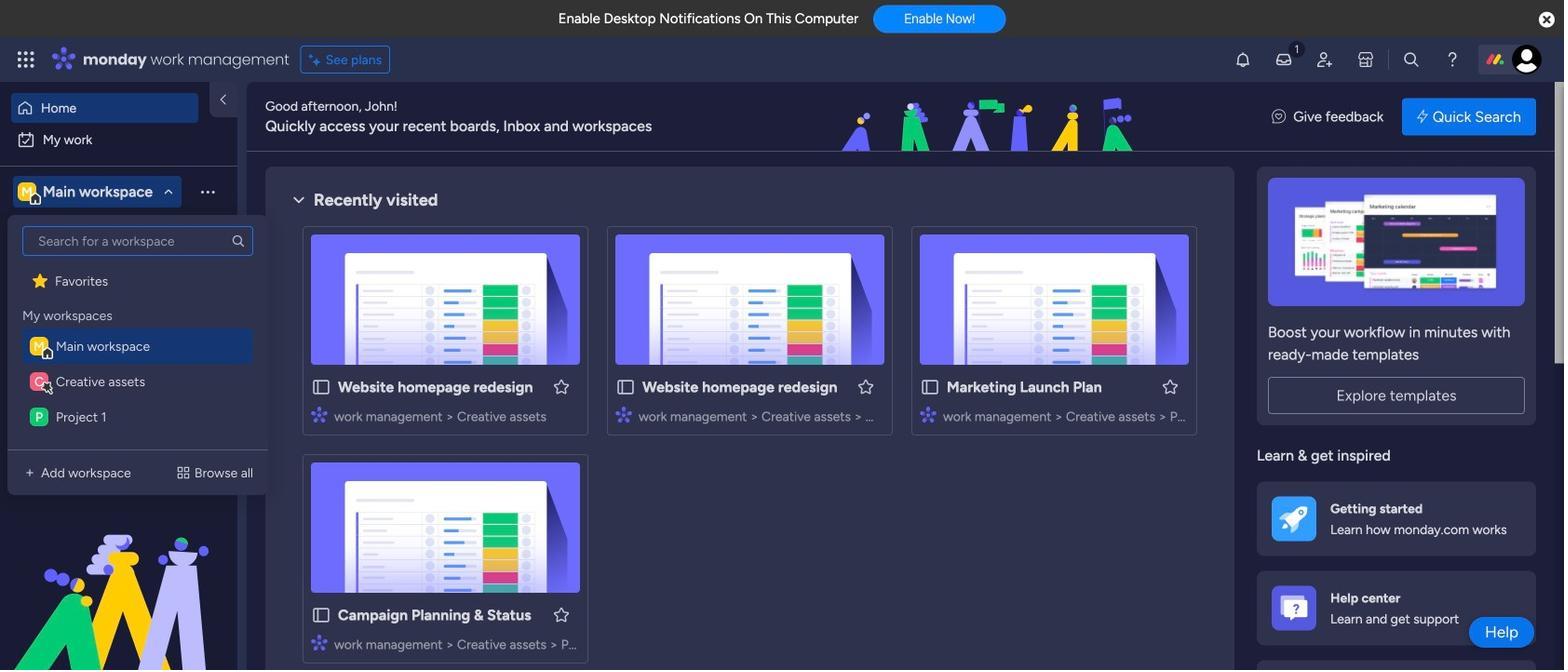 Task type: vqa. For each thing, say whether or not it's contained in the screenshot.
securely
no



Task type: locate. For each thing, give the bounding box(es) containing it.
1 vertical spatial public board image
[[311, 605, 331, 626]]

1 public board image from the top
[[311, 377, 331, 398]]

my workspaces row
[[22, 299, 112, 325]]

0 horizontal spatial public board image
[[615, 377, 636, 398]]

1 vertical spatial option
[[11, 125, 226, 155]]

list box
[[19, 226, 257, 435], [0, 255, 237, 541]]

0 vertical spatial lottie animation element
[[730, 82, 1253, 153]]

public board image
[[615, 377, 636, 398], [920, 377, 940, 398]]

2 service icon image from the left
[[176, 465, 191, 480]]

tree grid
[[22, 263, 253, 435]]

workspace image up workspace image
[[30, 337, 48, 356]]

dapulse close image
[[1539, 11, 1555, 30]]

invite members image
[[1315, 50, 1334, 69]]

2 vertical spatial workspace image
[[30, 408, 48, 426]]

workspace image inside the project 1 element
[[30, 408, 48, 426]]

2 public board image from the left
[[920, 377, 940, 398]]

1 horizontal spatial public board image
[[920, 377, 940, 398]]

notifications image
[[1234, 50, 1252, 69]]

service icon image down the project 1 element
[[176, 465, 191, 480]]

workspace image up 'v2 star 2' icon
[[18, 182, 36, 202]]

0 vertical spatial workspace image
[[18, 182, 36, 202]]

public board image
[[311, 377, 331, 398], [311, 605, 331, 626]]

0 horizontal spatial lottie animation element
[[0, 482, 237, 670]]

0 horizontal spatial service icon image
[[22, 465, 37, 480]]

0 horizontal spatial lottie animation image
[[0, 482, 237, 670]]

workspace image down workspace image
[[30, 408, 48, 426]]

1 horizontal spatial service icon image
[[176, 465, 191, 480]]

0 vertical spatial option
[[11, 93, 198, 123]]

1 vertical spatial workspace image
[[30, 337, 48, 356]]

getting started element
[[1257, 482, 1536, 556]]

option
[[11, 93, 198, 123], [11, 125, 226, 155], [0, 257, 237, 261]]

1 horizontal spatial lottie animation image
[[730, 82, 1253, 153]]

2 vertical spatial option
[[0, 257, 237, 261]]

1 service icon image from the left
[[22, 465, 37, 480]]

service icon image
[[22, 465, 37, 480], [176, 465, 191, 480]]

service icon image down workspace image
[[22, 465, 37, 480]]

1 vertical spatial lottie animation image
[[0, 482, 237, 670]]

lottie animation element
[[730, 82, 1253, 153], [0, 482, 237, 670]]

None search field
[[22, 226, 253, 256]]

see plans image
[[309, 49, 326, 70]]

1 vertical spatial lottie animation element
[[0, 482, 237, 670]]

add to favorites image
[[552, 378, 571, 396], [857, 378, 875, 396], [1161, 378, 1180, 396], [552, 606, 571, 624]]

1 image
[[1288, 38, 1305, 59]]

workspace image
[[18, 182, 36, 202], [30, 337, 48, 356], [30, 408, 48, 426]]

quick search results list box
[[288, 211, 1319, 670]]

0 vertical spatial lottie animation image
[[730, 82, 1253, 153]]

0 vertical spatial public board image
[[311, 377, 331, 398]]

project 1 element
[[22, 399, 253, 435]]

Search in workspace field
[[39, 221, 155, 243]]

search everything image
[[1402, 50, 1421, 69]]

workspace selection element
[[18, 181, 155, 205]]

close recently visited image
[[288, 189, 310, 211]]

lottie animation image
[[730, 82, 1253, 153], [0, 482, 237, 670]]

templates image image
[[1274, 178, 1519, 306]]



Task type: describe. For each thing, give the bounding box(es) containing it.
monday marketplace image
[[1356, 50, 1375, 69]]

workspace options image
[[198, 182, 217, 201]]

favorites element
[[22, 263, 253, 299]]

workspace image for workspace selection element
[[18, 182, 36, 202]]

Search for content search field
[[22, 226, 253, 256]]

workspace image for main workspace element
[[30, 337, 48, 356]]

update feed image
[[1275, 50, 1293, 69]]

component image
[[615, 406, 632, 423]]

help image
[[1443, 50, 1462, 69]]

v2 user feedback image
[[1272, 106, 1286, 127]]

main workspace element
[[22, 329, 253, 364]]

workspace image
[[30, 372, 48, 391]]

creative assets element
[[22, 364, 253, 399]]

1 public board image from the left
[[615, 377, 636, 398]]

v2 bolt switch image
[[1417, 107, 1428, 127]]

search image
[[231, 234, 246, 249]]

john smith image
[[1512, 45, 1542, 74]]

workspace image for the project 1 element
[[30, 408, 48, 426]]

v2 star 2 image
[[33, 272, 47, 290]]

help center element
[[1257, 571, 1536, 646]]

2 public board image from the top
[[311, 605, 331, 626]]

1 horizontal spatial lottie animation element
[[730, 82, 1253, 153]]

select product image
[[17, 50, 35, 69]]



